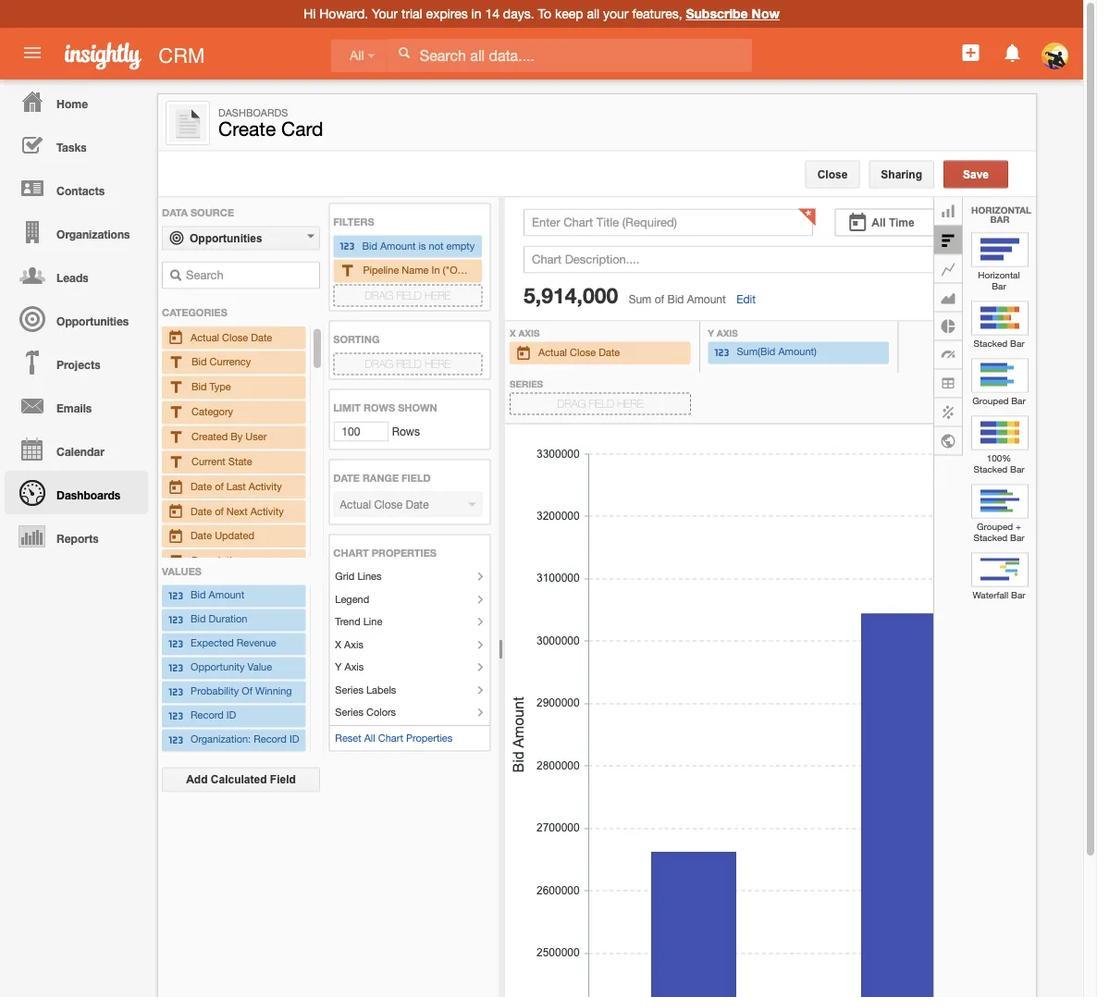 Task type: locate. For each thing, give the bounding box(es) containing it.
100%
[[987, 453, 1011, 463]]

date up bid currency link
[[251, 331, 272, 343]]

2 stacked from the top
[[974, 464, 1008, 475]]

opportunities link up search text box in the top of the page
[[162, 226, 320, 250]]

trend
[[335, 616, 360, 628]]

1 vertical spatial id
[[289, 733, 299, 745]]

bar inside "100% stacked bar"
[[1010, 464, 1025, 475]]

amount inside 'link'
[[380, 239, 416, 251]]

0 horizontal spatial x axis
[[335, 638, 363, 650]]

dashboards up the reports link
[[56, 488, 120, 501]]

bid currency link
[[167, 353, 300, 372]]

all down howard.
[[350, 48, 364, 63]]

y down 'sum of bid amount' on the right top
[[708, 327, 714, 338]]

0 horizontal spatial x
[[335, 638, 341, 650]]

1 vertical spatial all
[[872, 216, 886, 228]]

actual close date link up currency
[[167, 328, 300, 347]]

bid amount link
[[167, 587, 300, 605]]

Enter Chart Title (Required) text field
[[524, 209, 813, 236]]

horizontal down save button
[[971, 204, 1031, 215]]

bid right sum
[[667, 293, 684, 306]]

bar down 100%
[[1010, 464, 1025, 475]]

expires
[[426, 6, 468, 21]]

all time link
[[835, 209, 976, 236]]

grouped left '+'
[[977, 521, 1013, 532]]

0 vertical spatial opportunities link
[[162, 226, 320, 250]]

opportunities
[[190, 232, 262, 244], [56, 315, 129, 327]]

save button
[[944, 160, 1008, 188]]

actual up the series drag field here
[[538, 346, 567, 358]]

currency
[[210, 355, 251, 367]]

of right sum
[[655, 293, 664, 306]]

waterfall bar
[[973, 590, 1026, 600]]

0 horizontal spatial record
[[191, 709, 224, 721]]

2 horizontal spatial close
[[817, 168, 848, 180]]

expected revenue
[[191, 637, 276, 649]]

not
[[429, 239, 444, 251]]

1 horizontal spatial x axis
[[510, 327, 540, 338]]

range
[[363, 472, 399, 484]]

1 vertical spatial of
[[215, 480, 224, 492]]

days.
[[503, 6, 534, 21]]

of left next
[[215, 504, 224, 517]]

drag field here down name
[[365, 289, 451, 301]]

stacked down 100%
[[974, 464, 1008, 475]]

axis down trend line
[[344, 638, 363, 650]]

1 vertical spatial opportunities link
[[5, 297, 148, 340]]

actual close date link up the series drag field here
[[515, 344, 685, 363]]

opportunities up projects link
[[56, 315, 129, 327]]

of left last
[[215, 480, 224, 492]]

1 vertical spatial horizontal
[[978, 270, 1020, 280]]

actual inside the rows group
[[191, 331, 219, 343]]

date up the series drag field here
[[599, 346, 620, 358]]

rows up the # number field
[[364, 401, 395, 413]]

activity right next
[[251, 504, 284, 517]]

0 vertical spatial y axis
[[708, 327, 741, 338]]

stacked
[[974, 338, 1008, 349], [974, 464, 1008, 475], [974, 532, 1008, 543]]

1 vertical spatial opportunities
[[56, 315, 129, 327]]

0 horizontal spatial y axis
[[335, 661, 364, 673]]

all left time
[[872, 216, 886, 228]]

0 vertical spatial actual
[[191, 331, 219, 343]]

id down probability of winning link
[[226, 709, 236, 721]]

activity for date of last activity
[[249, 480, 282, 492]]

y up series labels at the bottom of page
[[335, 661, 342, 673]]

actual inside 5,914,000 group
[[538, 346, 567, 358]]

0 vertical spatial grouped
[[972, 395, 1009, 406]]

dashboards for dashboards create card
[[218, 106, 288, 118]]

0 vertical spatial all
[[350, 48, 364, 63]]

contacts link
[[5, 167, 148, 210]]

1 vertical spatial drag field here
[[365, 357, 451, 370]]

1 horizontal spatial dashboards
[[218, 106, 288, 118]]

of for bid
[[655, 293, 664, 306]]

add
[[186, 773, 208, 786]]

dashboards right card image
[[218, 106, 288, 118]]

date up date updated
[[191, 504, 212, 517]]

actual close date inside the rows group
[[191, 331, 272, 343]]

grouped inside grouped + stacked bar
[[977, 521, 1013, 532]]

colors
[[366, 706, 396, 718]]

all link
[[331, 39, 387, 73]]

user
[[245, 430, 267, 442]]

+
[[1016, 521, 1021, 532]]

grouped
[[972, 395, 1009, 406], [977, 521, 1013, 532]]

of inside 5,914,000 group
[[655, 293, 664, 306]]

actual close date link
[[167, 328, 300, 347], [515, 344, 685, 363]]

2 vertical spatial drag
[[558, 397, 586, 410]]

1 vertical spatial horizontal bar
[[978, 270, 1020, 291]]

opportunities down source
[[190, 232, 262, 244]]

data
[[162, 206, 188, 218]]

1 horizontal spatial y axis
[[708, 327, 741, 338]]

horizontal bar down save button
[[971, 204, 1031, 224]]

close inside 5,914,000 group
[[570, 346, 596, 358]]

0 horizontal spatial y
[[335, 661, 342, 673]]

x down trend
[[335, 638, 341, 650]]

1 horizontal spatial actual
[[538, 346, 567, 358]]

0 vertical spatial x axis
[[510, 327, 540, 338]]

line
[[363, 616, 382, 628]]

bid inside 'link'
[[362, 239, 377, 251]]

dashboards
[[218, 106, 288, 118], [56, 488, 120, 501]]

projects
[[56, 358, 100, 371]]

1 horizontal spatial opportunities
[[190, 232, 262, 244]]

dashboards link
[[5, 471, 148, 514]]

2 vertical spatial series
[[335, 706, 363, 718]]

actual close date for x axis
[[538, 346, 620, 358]]

actual close date for categories
[[191, 331, 272, 343]]

1 vertical spatial close
[[222, 331, 248, 343]]

dashboards for dashboards
[[56, 488, 120, 501]]

close up the series drag field here
[[570, 346, 596, 358]]

close up currency
[[222, 331, 248, 343]]

values
[[162, 565, 202, 577]]

field inside the series drag field here
[[589, 397, 614, 410]]

close
[[817, 168, 848, 180], [222, 331, 248, 343], [570, 346, 596, 358]]

amount left edit
[[687, 293, 726, 306]]

stacked up grouped bar
[[974, 338, 1008, 349]]

1 horizontal spatial opportunities link
[[162, 226, 320, 250]]

1 vertical spatial y
[[335, 661, 342, 673]]

y inside 5,914,000 group
[[708, 327, 714, 338]]

1 horizontal spatial chart
[[378, 732, 403, 744]]

rows
[[364, 401, 395, 413], [389, 425, 420, 438]]

5,914,000
[[524, 283, 618, 308]]

0 horizontal spatial dashboards
[[56, 488, 120, 501]]

reset all chart properties
[[335, 732, 453, 744]]

bar down '+'
[[1010, 532, 1025, 543]]

horizontal bar up stacked bar
[[978, 270, 1020, 291]]

name
[[402, 264, 429, 276]]

2 vertical spatial of
[[215, 504, 224, 517]]

probability of winning
[[191, 685, 292, 697]]

opportunity
[[191, 661, 245, 673]]

x axis down trend
[[335, 638, 363, 650]]

0 horizontal spatial actual close date
[[191, 331, 272, 343]]

date of last activity
[[191, 480, 282, 492]]

bid for bid duration
[[191, 613, 206, 625]]

1 horizontal spatial close
[[570, 346, 596, 358]]

stacked up waterfall
[[974, 532, 1008, 543]]

card
[[281, 117, 323, 140]]

sharing link
[[869, 160, 934, 188]]

opportunities link down the leads
[[5, 297, 148, 340]]

2 vertical spatial close
[[570, 346, 596, 358]]

close left sharing
[[817, 168, 848, 180]]

amount
[[380, 239, 416, 251], [687, 293, 726, 306], [209, 589, 244, 601]]

axis
[[518, 327, 540, 338], [717, 327, 738, 338], [344, 638, 363, 650], [345, 661, 364, 673]]

series inside the series drag field here
[[510, 378, 543, 389]]

grouped for grouped + stacked bar
[[977, 521, 1013, 532]]

of for next
[[215, 504, 224, 517]]

1 horizontal spatial amount
[[380, 239, 416, 251]]

horizontal bar
[[971, 204, 1031, 224], [978, 270, 1020, 291]]

field for series drag field here
[[589, 397, 614, 410]]

dashboards inside the dashboards create card
[[218, 106, 288, 118]]

all for all
[[350, 48, 364, 63]]

1 horizontal spatial y
[[708, 327, 714, 338]]

drag
[[365, 289, 393, 301], [365, 357, 393, 370], [558, 397, 586, 410]]

bid down values
[[191, 589, 206, 601]]

rows down the shown
[[389, 425, 420, 438]]

y inside the rows group
[[335, 661, 342, 673]]

actual close date
[[191, 331, 272, 343], [538, 346, 620, 358]]

axis up sum(bid
[[717, 327, 738, 338]]

y axis up sum(bid
[[708, 327, 741, 338]]

1 vertical spatial x
[[335, 638, 341, 650]]

navigation
[[0, 80, 148, 558]]

chart up grid
[[333, 547, 369, 559]]

amount left is
[[380, 239, 416, 251]]

1 vertical spatial series
[[335, 684, 363, 696]]

1 vertical spatial stacked
[[974, 464, 1008, 475]]

0 vertical spatial id
[[226, 709, 236, 721]]

2 vertical spatial stacked
[[974, 532, 1008, 543]]

bid up pipeline
[[362, 239, 377, 251]]

0 vertical spatial of
[[655, 293, 664, 306]]

1 vertical spatial activity
[[251, 504, 284, 517]]

0 vertical spatial chart
[[333, 547, 369, 559]]

create
[[218, 117, 276, 140]]

record down probability
[[191, 709, 224, 721]]

0 horizontal spatial close
[[222, 331, 248, 343]]

tasks link
[[5, 123, 148, 167]]

bid
[[362, 239, 377, 251], [667, 293, 684, 306], [192, 355, 207, 367], [192, 380, 207, 392], [191, 589, 206, 601], [191, 613, 206, 625]]

1 vertical spatial x axis
[[335, 638, 363, 650]]

to
[[538, 6, 551, 21]]

1 horizontal spatial record
[[254, 733, 287, 745]]

0 vertical spatial stacked
[[974, 338, 1008, 349]]

duration
[[209, 613, 247, 625]]

actual close date up currency
[[191, 331, 272, 343]]

expected
[[191, 637, 234, 649]]

current
[[192, 455, 225, 467]]

reports link
[[5, 514, 148, 558]]

amount inside 5,914,000 group
[[687, 293, 726, 306]]

bid for bid currency
[[192, 355, 207, 367]]

organization:
[[191, 733, 251, 745]]

bid type link
[[167, 377, 300, 397]]

y axis inside the rows group
[[335, 661, 364, 673]]

close inside the rows group
[[222, 331, 248, 343]]

of
[[655, 293, 664, 306], [215, 480, 224, 492], [215, 504, 224, 517]]

activity
[[249, 480, 282, 492], [251, 504, 284, 517]]

rows group
[[158, 198, 550, 997]]

1 vertical spatial actual
[[538, 346, 567, 358]]

1 vertical spatial record
[[254, 733, 287, 745]]

0 horizontal spatial actual
[[191, 331, 219, 343]]

x axis down 5,914,000
[[510, 327, 540, 338]]

0 vertical spatial close
[[817, 168, 848, 180]]

2 vertical spatial all
[[364, 732, 375, 744]]

grouped + stacked bar
[[974, 521, 1025, 543]]

id
[[226, 709, 236, 721], [289, 733, 299, 745]]

date left range
[[333, 472, 360, 484]]

all inside all time link
[[872, 216, 886, 228]]

2 horizontal spatial amount
[[687, 293, 726, 306]]

0 vertical spatial rows
[[364, 401, 395, 413]]

close for x axis
[[570, 346, 596, 358]]

all right reset
[[364, 732, 375, 744]]

0 vertical spatial dashboards
[[218, 106, 288, 118]]

all
[[587, 6, 600, 21]]

0 vertical spatial x
[[510, 327, 516, 338]]

0 vertical spatial series
[[510, 378, 543, 389]]

trial
[[401, 6, 423, 21]]

date down current
[[191, 480, 212, 492]]

1 vertical spatial amount
[[687, 293, 726, 306]]

1 horizontal spatial actual close date
[[538, 346, 620, 358]]

sum
[[629, 293, 652, 306]]

date
[[251, 331, 272, 343], [599, 346, 620, 358], [333, 472, 360, 484], [191, 480, 212, 492], [191, 504, 212, 517], [191, 529, 212, 541]]

bid left "type"
[[192, 380, 207, 392]]

date for date updated
[[191, 529, 212, 541]]

grouped down stacked bar
[[972, 395, 1009, 406]]

edit link
[[736, 293, 756, 306]]

2 vertical spatial here
[[617, 397, 643, 410]]

all inside all link
[[350, 48, 364, 63]]

0 vertical spatial opportunities
[[190, 232, 262, 244]]

all
[[350, 48, 364, 63], [872, 216, 886, 228], [364, 732, 375, 744]]

actual
[[191, 331, 219, 343], [538, 346, 567, 358]]

0 vertical spatial amount
[[380, 239, 416, 251]]

navigation containing home
[[0, 80, 148, 558]]

activity right last
[[249, 480, 282, 492]]

1 vertical spatial y axis
[[335, 661, 364, 673]]

0 vertical spatial horizontal
[[971, 204, 1031, 215]]

x down pipeline")
[[510, 327, 516, 338]]

0 horizontal spatial amount
[[209, 589, 244, 601]]

amount up duration in the left bottom of the page
[[209, 589, 244, 601]]

actual close date up the series drag field here
[[538, 346, 620, 358]]

bid up "bid type"
[[192, 355, 207, 367]]

1 vertical spatial here
[[425, 357, 451, 370]]

opportunities inside the rows group
[[190, 232, 262, 244]]

chart
[[333, 547, 369, 559], [378, 732, 403, 744]]

record down record id link
[[254, 733, 287, 745]]

1 vertical spatial dashboards
[[56, 488, 120, 501]]

drag field here up the shown
[[365, 357, 451, 370]]

0 vertical spatial drag field here
[[365, 289, 451, 301]]

0 horizontal spatial opportunities
[[56, 315, 129, 327]]

bid up expected
[[191, 613, 206, 625]]

1 horizontal spatial x
[[510, 327, 516, 338]]

0 vertical spatial actual close date
[[191, 331, 272, 343]]

axis up series labels at the bottom of page
[[345, 661, 364, 673]]

Chart Description.... text field
[[524, 246, 976, 273]]

record id
[[191, 709, 236, 721]]

bid inside 5,914,000 group
[[667, 293, 684, 306]]

actual close date inside 5,914,000 group
[[538, 346, 620, 358]]

0 horizontal spatial chart
[[333, 547, 369, 559]]

1 drag field here from the top
[[365, 289, 451, 301]]

revenue
[[237, 637, 276, 649]]

2 vertical spatial amount
[[209, 589, 244, 601]]

actual down categories at the top left
[[191, 331, 219, 343]]

0 horizontal spatial actual close date link
[[167, 328, 300, 347]]

horizontal up stacked bar
[[978, 270, 1020, 280]]

1 vertical spatial rows
[[389, 425, 420, 438]]

date up description
[[191, 529, 212, 541]]

bar right waterfall
[[1011, 590, 1026, 600]]

1 vertical spatial actual close date
[[538, 346, 620, 358]]

opportunities link
[[162, 226, 320, 250], [5, 297, 148, 340]]

3 stacked from the top
[[974, 532, 1008, 543]]

all for all time
[[872, 216, 886, 228]]

1 horizontal spatial id
[[289, 733, 299, 745]]

limit
[[333, 401, 361, 413]]

0 vertical spatial activity
[[249, 480, 282, 492]]

created
[[192, 430, 228, 442]]

contacts
[[56, 184, 105, 197]]

id down winning
[[289, 733, 299, 745]]

y axis up series labels at the bottom of page
[[335, 661, 364, 673]]

bid amount is not empty
[[362, 239, 475, 251]]

5,914,000 group
[[505, 194, 1043, 997]]

1 horizontal spatial actual close date link
[[515, 344, 685, 363]]

1 vertical spatial grouped
[[977, 521, 1013, 532]]

0 vertical spatial y
[[708, 327, 714, 338]]

chart down colors at the left bottom
[[378, 732, 403, 744]]



Task type: describe. For each thing, give the bounding box(es) containing it.
leads
[[56, 271, 89, 284]]

bid amount is not empty link
[[339, 237, 476, 256]]

1 vertical spatial properties
[[406, 732, 453, 744]]

date for date of last activity
[[191, 480, 212, 492]]

14
[[485, 6, 500, 21]]

your
[[372, 6, 398, 21]]

sum(bid amount)
[[737, 346, 817, 358]]

date of next activity link
[[167, 502, 300, 521]]

dashboards create card
[[218, 106, 323, 140]]

("opportunity
[[443, 264, 504, 276]]

1 stacked from the top
[[974, 338, 1008, 349]]

calendar link
[[5, 427, 148, 471]]

actual close date link for categories
[[167, 328, 300, 347]]

home
[[56, 97, 88, 110]]

current state
[[192, 455, 252, 467]]

grid
[[335, 570, 355, 582]]

0 vertical spatial drag
[[365, 289, 393, 301]]

pipeline")
[[507, 264, 550, 276]]

search image
[[169, 269, 182, 282]]

bar inside grouped + stacked bar
[[1010, 532, 1025, 543]]

emails
[[56, 401, 92, 414]]

subscribe
[[686, 6, 748, 21]]

emails link
[[5, 384, 148, 427]]

filters
[[333, 216, 374, 228]]

add calculated field link
[[162, 767, 320, 792]]

updated
[[215, 529, 254, 541]]

close inside button
[[817, 168, 848, 180]]

chart properties
[[333, 547, 437, 559]]

100% stacked bar
[[974, 453, 1025, 475]]

empty
[[446, 239, 475, 251]]

state
[[228, 455, 252, 467]]

date inside 5,914,000 group
[[599, 346, 620, 358]]

x inside the rows group
[[335, 638, 341, 650]]

x inside 5,914,000 group
[[510, 327, 516, 338]]

0 horizontal spatial id
[[226, 709, 236, 721]]

projects link
[[5, 340, 148, 384]]

all inside the rows group
[[364, 732, 375, 744]]

date for date of next activity
[[191, 504, 212, 517]]

last
[[226, 480, 246, 492]]

y axis inside 5,914,000 group
[[708, 327, 741, 338]]

now
[[752, 6, 780, 21]]

labels
[[366, 684, 396, 696]]

here inside the series drag field here
[[617, 397, 643, 410]]

waterfall
[[973, 590, 1009, 600]]

leads link
[[5, 253, 148, 297]]

0 vertical spatial horizontal bar
[[971, 204, 1031, 224]]

0 vertical spatial here
[[425, 289, 451, 301]]

features,
[[632, 6, 682, 21]]

source
[[191, 206, 234, 218]]

Search all data.... text field
[[387, 39, 752, 72]]

1 vertical spatial drag
[[365, 357, 393, 370]]

white image
[[398, 46, 411, 59]]

of for last
[[215, 480, 224, 492]]

bid for bid type
[[192, 380, 207, 392]]

value
[[248, 661, 272, 673]]

type
[[210, 380, 231, 392]]

lines
[[357, 570, 382, 582]]

bid for bid amount is not empty
[[362, 239, 377, 251]]

drag inside the series drag field here
[[558, 397, 586, 410]]

keep
[[555, 6, 583, 21]]

date of last activity link
[[167, 477, 300, 496]]

save
[[963, 168, 989, 180]]

axis down 5,914,000
[[518, 327, 540, 338]]

amount for bid amount is not empty
[[380, 239, 416, 251]]

activity for date of next activity
[[251, 504, 284, 517]]

calendar
[[56, 445, 104, 458]]

close for categories
[[222, 331, 248, 343]]

howard.
[[319, 6, 368, 21]]

date for date range field
[[333, 472, 360, 484]]

sharing
[[881, 168, 922, 180]]

grouped for grouped bar
[[972, 395, 1009, 406]]

series for drag
[[510, 378, 543, 389]]

series colors
[[335, 706, 396, 718]]

series for colors
[[335, 706, 363, 718]]

expected revenue link
[[167, 635, 300, 654]]

time
[[889, 216, 915, 228]]

1 vertical spatial chart
[[378, 732, 403, 744]]

card image
[[169, 105, 206, 142]]

2 drag field here from the top
[[365, 357, 451, 370]]

0 vertical spatial record
[[191, 709, 224, 721]]

all time
[[872, 216, 915, 228]]

0 horizontal spatial opportunities link
[[5, 297, 148, 340]]

in
[[432, 264, 440, 276]]

hi howard. your trial expires in 14 days. to keep all your features, subscribe now
[[304, 6, 780, 21]]

bar down save button
[[990, 213, 1010, 224]]

created by user
[[192, 430, 267, 442]]

data source
[[162, 206, 234, 218]]

x axis inside 5,914,000 group
[[510, 327, 540, 338]]

description link
[[167, 551, 300, 570]]

pipeline
[[363, 264, 399, 276]]

hi
[[304, 6, 316, 21]]

Search text field
[[162, 261, 320, 289]]

date of next activity
[[191, 504, 284, 517]]

stacked inside grouped + stacked bar
[[974, 532, 1008, 543]]

bid amount
[[191, 589, 244, 601]]

tasks
[[56, 141, 87, 154]]

trend line
[[335, 616, 382, 628]]

pipeline name in ("opportunity pipeline")
[[363, 264, 550, 276]]

actual for x axis
[[538, 346, 567, 358]]

probability
[[191, 685, 239, 697]]

opportunity value
[[191, 661, 272, 673]]

stacked inside "100% stacked bar"
[[974, 464, 1008, 475]]

bid for bid amount
[[191, 589, 206, 601]]

series drag field here
[[510, 378, 643, 410]]

0 vertical spatial properties
[[372, 547, 437, 559]]

organizations link
[[5, 210, 148, 253]]

description
[[192, 554, 243, 566]]

series labels
[[335, 684, 396, 696]]

organization: record id link
[[167, 731, 300, 750]]

field for date range field
[[402, 472, 431, 484]]

field for add calculated field
[[270, 773, 296, 786]]

category
[[192, 405, 233, 417]]

by
[[231, 430, 243, 442]]

crm
[[159, 43, 205, 67]]

bid type
[[192, 380, 231, 392]]

bar up stacked bar
[[992, 281, 1006, 291]]

edit
[[736, 293, 756, 306]]

actual close date link for x axis
[[515, 344, 685, 363]]

your
[[603, 6, 629, 21]]

calculated
[[211, 773, 267, 786]]

x axis inside the rows group
[[335, 638, 363, 650]]

bid duration
[[191, 613, 247, 625]]

bar up grouped bar
[[1010, 338, 1025, 349]]

opportunities inside navigation
[[56, 315, 129, 327]]

series for labels
[[335, 684, 363, 696]]

probability of winning link
[[167, 683, 300, 702]]

sum of bid amount
[[629, 293, 726, 306]]

actual for categories
[[191, 331, 219, 343]]

bar up 100%
[[1011, 395, 1026, 406]]

pipeline name in ("opportunity pipeline") link
[[339, 261, 550, 281]]

record id link
[[167, 707, 300, 726]]

notifications image
[[1002, 42, 1024, 64]]

shown
[[398, 401, 437, 413]]

created by user link
[[167, 427, 300, 447]]

subscribe now link
[[686, 6, 780, 21]]

in
[[471, 6, 482, 21]]

# number field
[[333, 421, 389, 442]]

grouped bar
[[972, 395, 1026, 406]]

date updated link
[[167, 526, 300, 545]]

amount for bid amount
[[209, 589, 244, 601]]



Task type: vqa. For each thing, say whether or not it's contained in the screenshot.
Series Labels
yes



